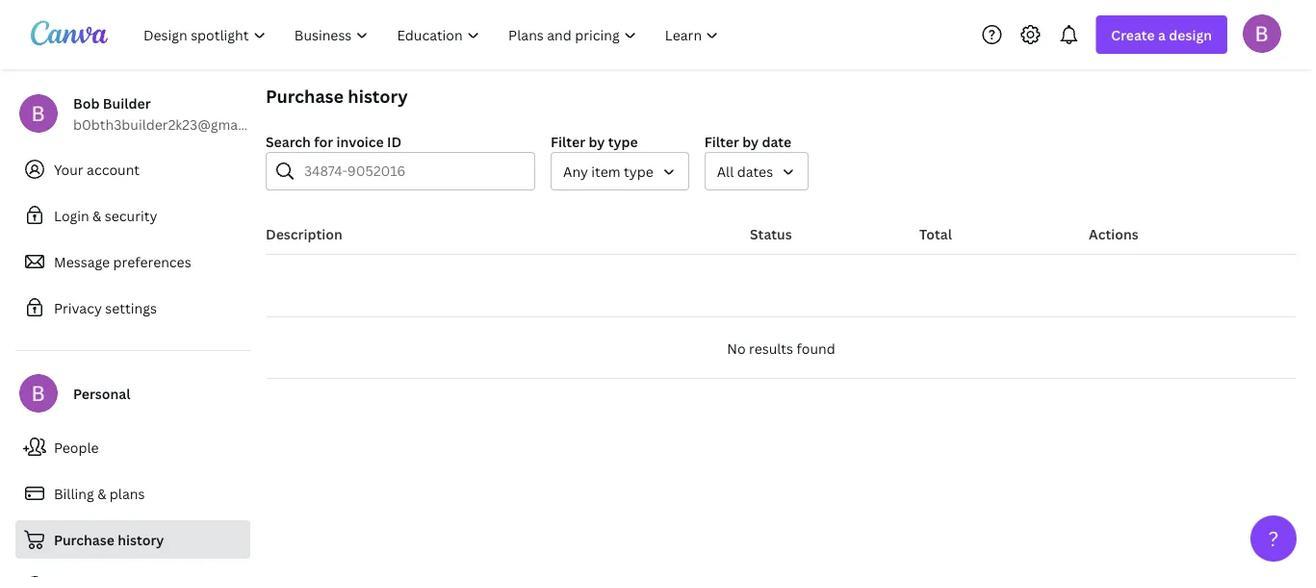 Task type: locate. For each thing, give the bounding box(es) containing it.
history down billing & plans link
[[118, 531, 164, 549]]

& right login
[[93, 207, 101, 225]]

0 horizontal spatial by
[[589, 132, 605, 151]]

invoice
[[336, 132, 384, 151]]

by
[[589, 132, 605, 151], [742, 132, 759, 151]]

purchase history
[[266, 84, 408, 108], [54, 531, 164, 549]]

2 by from the left
[[742, 132, 759, 151]]

1 horizontal spatial purchase
[[266, 84, 344, 108]]

found
[[797, 339, 835, 358]]

type up any item type button
[[608, 132, 638, 151]]

item
[[591, 162, 621, 181]]

results
[[749, 339, 793, 358]]

type
[[608, 132, 638, 151], [624, 162, 654, 181]]

0 vertical spatial &
[[93, 207, 101, 225]]

description
[[266, 225, 342, 243]]

type for any item type
[[624, 162, 654, 181]]

filter by date
[[705, 132, 792, 151]]

&
[[93, 207, 101, 225], [97, 485, 106, 503]]

filter up any
[[551, 132, 585, 151]]

people link
[[15, 428, 250, 467]]

1 vertical spatial type
[[624, 162, 654, 181]]

search for invoice id
[[266, 132, 402, 151]]

filter
[[551, 132, 585, 151], [705, 132, 739, 151]]

0 horizontal spatial purchase history
[[54, 531, 164, 549]]

your
[[54, 160, 83, 179]]

1 horizontal spatial purchase history
[[266, 84, 408, 108]]

type for filter by type
[[608, 132, 638, 151]]

purchase history down 'billing & plans'
[[54, 531, 164, 549]]

bob builder image
[[1243, 14, 1281, 53]]

message preferences link
[[15, 243, 250, 281]]

1 filter from the left
[[551, 132, 585, 151]]

privacy settings link
[[15, 289, 250, 327]]

bob builder b0bth3builder2k23@gmail.com
[[73, 94, 277, 133]]

privacy settings
[[54, 299, 157, 317]]

0 horizontal spatial history
[[118, 531, 164, 549]]

history
[[348, 84, 408, 108], [118, 531, 164, 549]]

privacy
[[54, 299, 102, 317]]

any item type
[[563, 162, 654, 181]]

& left plans
[[97, 485, 106, 503]]

type right "item"
[[624, 162, 654, 181]]

purchase down billing
[[54, 531, 114, 549]]

2 filter from the left
[[705, 132, 739, 151]]

plans
[[110, 485, 145, 503]]

actions
[[1089, 225, 1139, 243]]

by left date
[[742, 132, 759, 151]]

? button
[[1251, 516, 1297, 562]]

1 by from the left
[[589, 132, 605, 151]]

a
[[1158, 26, 1166, 44]]

filter by type
[[551, 132, 638, 151]]

history up id
[[348, 84, 408, 108]]

1 horizontal spatial by
[[742, 132, 759, 151]]

1 horizontal spatial history
[[348, 84, 408, 108]]

no
[[727, 339, 746, 358]]

0 horizontal spatial filter
[[551, 132, 585, 151]]

all dates
[[717, 162, 773, 181]]

your account link
[[15, 150, 250, 189]]

total
[[919, 225, 952, 243]]

1 horizontal spatial filter
[[705, 132, 739, 151]]

purchase history up search for invoice id
[[266, 84, 408, 108]]

id
[[387, 132, 402, 151]]

login & security
[[54, 207, 157, 225]]

billing & plans link
[[15, 475, 250, 513]]

any
[[563, 162, 588, 181]]

0 horizontal spatial purchase
[[54, 531, 114, 549]]

settings
[[105, 299, 157, 317]]

b0bth3builder2k23@gmail.com
[[73, 115, 277, 133]]

filter for filter by type
[[551, 132, 585, 151]]

0 vertical spatial type
[[608, 132, 638, 151]]

message preferences
[[54, 253, 191, 271]]

1 vertical spatial &
[[97, 485, 106, 503]]

filter up all
[[705, 132, 739, 151]]

purchase
[[266, 84, 344, 108], [54, 531, 114, 549]]

date
[[762, 132, 792, 151]]

type inside button
[[624, 162, 654, 181]]

create a design button
[[1096, 15, 1227, 54]]

by up "item"
[[589, 132, 605, 151]]

1 vertical spatial history
[[118, 531, 164, 549]]

All dates button
[[705, 152, 809, 191]]

purchase up search
[[266, 84, 344, 108]]

by for date
[[742, 132, 759, 151]]

all
[[717, 162, 734, 181]]



Task type: vqa. For each thing, say whether or not it's contained in the screenshot.
RESULTS
yes



Task type: describe. For each thing, give the bounding box(es) containing it.
?
[[1268, 525, 1279, 553]]

filter for filter by date
[[705, 132, 739, 151]]

account
[[87, 160, 140, 179]]

bob
[[73, 94, 100, 112]]

personal
[[73, 385, 130, 403]]

by for type
[[589, 132, 605, 151]]

your account
[[54, 160, 140, 179]]

dates
[[737, 162, 773, 181]]

create
[[1111, 26, 1155, 44]]

1 vertical spatial purchase
[[54, 531, 114, 549]]

0 vertical spatial purchase history
[[266, 84, 408, 108]]

0 vertical spatial history
[[348, 84, 408, 108]]

history inside purchase history link
[[118, 531, 164, 549]]

login & security link
[[15, 196, 250, 235]]

people
[[54, 439, 99, 457]]

for
[[314, 132, 333, 151]]

design
[[1169, 26, 1212, 44]]

security
[[105, 207, 157, 225]]

no results found
[[727, 339, 835, 358]]

Any item type button
[[551, 152, 689, 191]]

preferences
[[113, 253, 191, 271]]

purchase history link
[[15, 521, 250, 559]]

& for login
[[93, 207, 101, 225]]

search
[[266, 132, 311, 151]]

login
[[54, 207, 89, 225]]

Search for invoice ID text field
[[304, 153, 523, 190]]

create a design
[[1111, 26, 1212, 44]]

builder
[[103, 94, 151, 112]]

status
[[750, 225, 792, 243]]

billing & plans
[[54, 485, 145, 503]]

top level navigation element
[[131, 15, 735, 54]]

billing
[[54, 485, 94, 503]]

message
[[54, 253, 110, 271]]

1 vertical spatial purchase history
[[54, 531, 164, 549]]

& for billing
[[97, 485, 106, 503]]

0 vertical spatial purchase
[[266, 84, 344, 108]]



